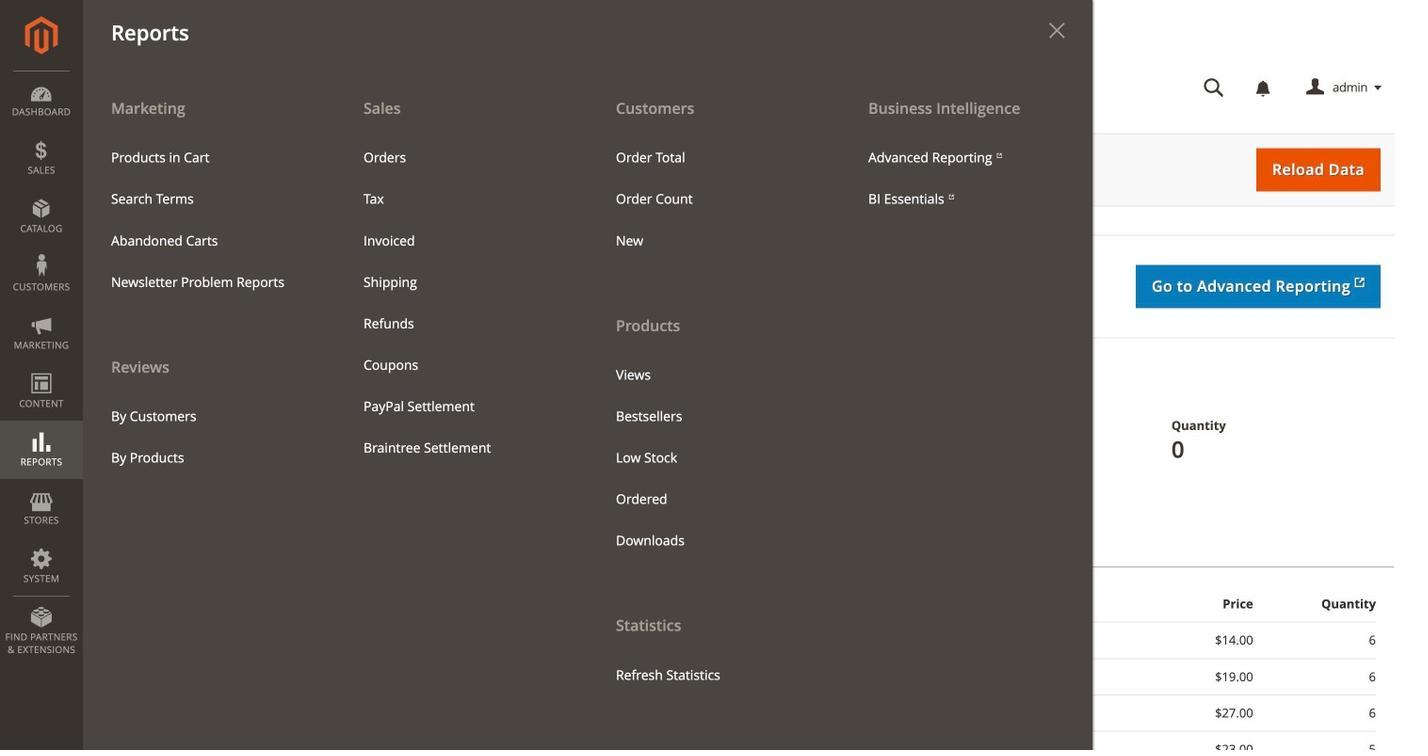 Task type: vqa. For each thing, say whether or not it's contained in the screenshot.
checkbox
no



Task type: locate. For each thing, give the bounding box(es) containing it.
magento admin panel image
[[25, 16, 58, 55]]

menu bar
[[0, 0, 1093, 751]]

menu
[[83, 87, 1093, 751], [83, 87, 335, 479], [588, 87, 840, 697], [97, 137, 321, 303], [350, 137, 574, 469], [602, 137, 826, 262], [855, 137, 1079, 220], [602, 355, 826, 562], [97, 396, 321, 479]]



